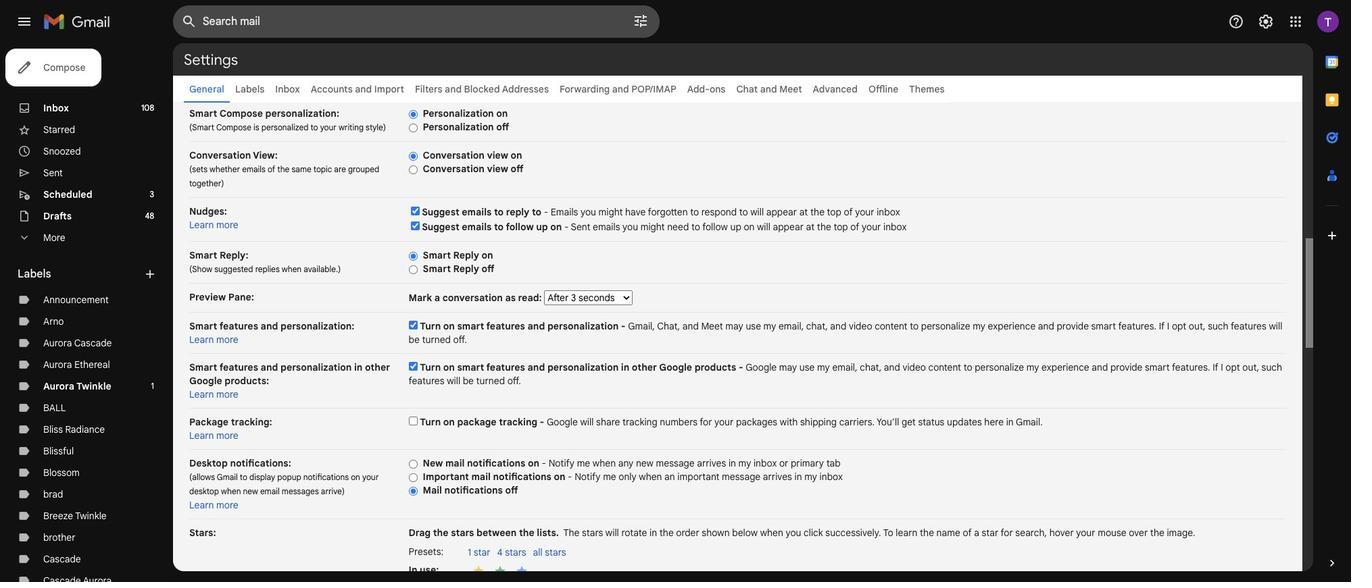 Task type: vqa. For each thing, say whether or not it's contained in the screenshot.
Car Rental link on the bottom of page
no



Task type: describe. For each thing, give the bounding box(es) containing it.
when left the any
[[593, 458, 616, 470]]

twinkle for breeze twinkle
[[75, 510, 107, 523]]

to inside google may use my email, chat, and video content to personalize my experience and provide smart features. if i opt out, such features will be turned off.
[[964, 362, 973, 374]]

1 horizontal spatial might
[[641, 221, 665, 233]]

same
[[292, 164, 311, 174]]

0 vertical spatial star
[[982, 527, 999, 539]]

emails left reply
[[462, 206, 492, 218]]

such inside gmail, chat, and meet may use my email, chat, and video content to personalize my experience and provide smart features. if i opt out, such features will be turned off.
[[1208, 320, 1229, 333]]

may inside google may use my email, chat, and video content to personalize my experience and provide smart features. if i opt out, such features will be turned off.
[[779, 362, 797, 374]]

google inside google may use my email, chat, and video content to personalize my experience and provide smart features. if i opt out, such features will be turned off.
[[746, 362, 777, 374]]

blossom link
[[43, 467, 80, 479]]

Personalization off radio
[[409, 123, 417, 133]]

1 vertical spatial inbox link
[[43, 102, 69, 114]]

1 vertical spatial message
[[722, 471, 761, 483]]

in
[[409, 564, 417, 576]]

reply for on
[[453, 249, 479, 262]]

learn inside desktop notifications: (allows gmail to display popup notifications on your desktop when new email messages arrive) learn more
[[189, 500, 214, 512]]

updates
[[947, 416, 982, 429]]

new inside desktop notifications: (allows gmail to display popup notifications on your desktop when new email messages arrive) learn more
[[243, 487, 258, 497]]

general
[[189, 83, 224, 95]]

are
[[334, 164, 346, 174]]

your inside the smart compose personalization: (smart compose is personalized to your writing style)
[[320, 122, 337, 132]]

writing
[[339, 122, 364, 132]]

topic
[[314, 164, 332, 174]]

chat and meet
[[736, 83, 802, 95]]

inbox inside labels navigation
[[43, 102, 69, 114]]

features inside smart features and personalization: learn more
[[219, 320, 258, 333]]

1 star link
[[468, 547, 497, 560]]

turn for turn on smart features and personalization in other google products -
[[420, 362, 441, 374]]

off for reply
[[482, 263, 495, 275]]

email, inside google may use my email, chat, and video content to personalize my experience and provide smart features. if i opt out, such features will be turned off.
[[832, 362, 858, 374]]

and inside smart features and personalization in other google products: learn more
[[261, 362, 278, 374]]

conversation view on
[[423, 149, 522, 162]]

0 vertical spatial cascade
[[74, 337, 112, 349]]

settings
[[184, 50, 238, 69]]

personalize inside gmail, chat, and meet may use my email, chat, and video content to personalize my experience and provide smart features. if i opt out, such features will be turned off.
[[921, 320, 970, 333]]

ons
[[710, 83, 726, 95]]

will inside google may use my email, chat, and video content to personalize my experience and provide smart features. if i opt out, such features will be turned off.
[[447, 375, 460, 387]]

ethereal
[[74, 359, 110, 371]]

suggest for suggest emails to follow up on - sent emails you might need to follow up on will appear at the top of your inbox
[[422, 221, 460, 233]]

mouse
[[1098, 527, 1127, 539]]

gmail image
[[43, 8, 117, 35]]

twinkle for aurora twinkle
[[76, 381, 111, 393]]

2 other from the left
[[632, 362, 657, 374]]

out, inside google may use my email, chat, and video content to personalize my experience and provide smart features. if i opt out, such features will be turned off.
[[1243, 362, 1259, 374]]

forwarding
[[560, 83, 610, 95]]

hover
[[1050, 527, 1074, 539]]

sent inside labels navigation
[[43, 167, 63, 179]]

4 stars link
[[497, 547, 533, 560]]

2 tracking from the left
[[623, 416, 658, 429]]

opt inside google may use my email, chat, and video content to personalize my experience and provide smart features. if i opt out, such features will be turned off.
[[1226, 362, 1240, 374]]

notify for notify me only when an important message arrives in my inbox
[[575, 471, 601, 483]]

labels navigation
[[0, 43, 173, 583]]

products:
[[225, 375, 269, 387]]

1 horizontal spatial meet
[[780, 83, 802, 95]]

add-ons link
[[687, 83, 726, 95]]

personalize inside google may use my email, chat, and video content to personalize my experience and provide smart features. if i opt out, such features will be turned off.
[[975, 362, 1024, 374]]

suggest emails to follow up on - sent emails you might need to follow up on will appear at the top of your inbox
[[422, 221, 907, 233]]

1 follow from the left
[[506, 221, 534, 233]]

emails down suggest emails to reply to - emails you might have forgotten to respond to will appear at the top of your inbox
[[593, 221, 620, 233]]

may inside gmail, chat, and meet may use my email, chat, and video content to personalize my experience and provide smart features. if i opt out, such features will be turned off.
[[726, 320, 743, 333]]

aurora ethereal link
[[43, 359, 110, 371]]

notifications:
[[230, 458, 291, 470]]

accounts and import link
[[311, 83, 404, 95]]

0 vertical spatial a
[[435, 292, 440, 304]]

products
[[695, 362, 736, 374]]

learn
[[896, 527, 918, 539]]

drafts
[[43, 210, 72, 222]]

accounts and import
[[311, 83, 404, 95]]

such inside google may use my email, chat, and video content to personalize my experience and provide smart features. if i opt out, such features will be turned off.
[[1262, 362, 1282, 374]]

learn more link for nudges:
[[189, 219, 238, 231]]

pane:
[[228, 291, 254, 304]]

1 vertical spatial at
[[806, 221, 815, 233]]

1 vertical spatial cascade
[[43, 554, 81, 566]]

order
[[676, 527, 700, 539]]

to inside the smart compose personalization: (smart compose is personalized to your writing style)
[[311, 122, 318, 132]]

2 up from the left
[[730, 221, 741, 233]]

use inside gmail, chat, and meet may use my email, chat, and video content to personalize my experience and provide smart features. if i opt out, such features will be turned off.
[[746, 320, 761, 333]]

more inside nudges: learn more
[[216, 219, 238, 231]]

Search mail text field
[[203, 15, 595, 28]]

Smart Reply off radio
[[409, 265, 417, 275]]

notify for notify me when any new message arrives in my inbox or primary tab
[[549, 458, 575, 470]]

off. inside gmail, chat, and meet may use my email, chat, and video content to personalize my experience and provide smart features. if i opt out, such features will be turned off.
[[453, 334, 467, 346]]

personalization: inside the smart compose personalization: (smart compose is personalized to your writing style)
[[265, 107, 339, 120]]

accounts
[[311, 83, 353, 95]]

chat and meet link
[[736, 83, 802, 95]]

brad
[[43, 489, 63, 501]]

google inside smart features and personalization in other google products: learn more
[[189, 375, 222, 387]]

4
[[497, 547, 503, 559]]

aurora for aurora ethereal
[[43, 359, 72, 371]]

blossom
[[43, 467, 80, 479]]

nudges:
[[189, 206, 227, 218]]

0 horizontal spatial star
[[474, 547, 490, 559]]

forwarding and pop/imap
[[560, 83, 677, 95]]

brother link
[[43, 532, 75, 544]]

arno
[[43, 316, 64, 328]]

smart features and personalization: learn more
[[189, 320, 355, 346]]

more inside smart features and personalization in other google products: learn more
[[216, 389, 238, 401]]

when inside desktop notifications: (allows gmail to display popup notifications on your desktop when new email messages arrive) learn more
[[221, 487, 241, 497]]

important
[[678, 471, 720, 483]]

only
[[619, 471, 637, 483]]

presets:
[[409, 546, 444, 558]]

2 vertical spatial compose
[[216, 122, 251, 132]]

important
[[423, 471, 469, 483]]

0 horizontal spatial might
[[599, 206, 623, 218]]

more inside smart features and personalization: learn more
[[216, 334, 238, 346]]

i inside gmail, chat, and meet may use my email, chat, and video content to personalize my experience and provide smart features. if i opt out, such features will be turned off.
[[1167, 320, 1170, 333]]

google left share
[[547, 416, 578, 429]]

click
[[804, 527, 823, 539]]

offline
[[869, 83, 899, 95]]

read:
[[518, 292, 542, 304]]

gmail.
[[1016, 416, 1043, 429]]

in inside smart features and personalization in other google products: learn more
[[354, 362, 363, 374]]

Smart Reply on radio
[[409, 251, 417, 261]]

scheduled
[[43, 189, 92, 201]]

personalization for personalization off
[[423, 121, 494, 133]]

carriers.
[[839, 416, 875, 429]]

shown
[[702, 527, 730, 539]]

style)
[[366, 122, 386, 132]]

as
[[505, 292, 516, 304]]

between
[[477, 527, 517, 539]]

image.
[[1167, 527, 1196, 539]]

desktop
[[189, 487, 219, 497]]

together)
[[189, 178, 224, 189]]

general link
[[189, 83, 224, 95]]

lists.
[[537, 527, 559, 539]]

settings image
[[1258, 14, 1274, 30]]

breeze twinkle link
[[43, 510, 107, 523]]

0 vertical spatial inbox link
[[275, 83, 300, 95]]

breeze twinkle
[[43, 510, 107, 523]]

features inside gmail, chat, and meet may use my email, chat, and video content to personalize my experience and provide smart features. if i opt out, such features will be turned off.
[[1231, 320, 1267, 333]]

0 vertical spatial at
[[800, 206, 808, 218]]

conversation
[[443, 292, 503, 304]]

will inside gmail, chat, and meet may use my email, chat, and video content to personalize my experience and provide smart features. if i opt out, such features will be turned off.
[[1269, 320, 1283, 333]]

off for view
[[511, 163, 524, 175]]

smart reply off
[[423, 263, 495, 275]]

off for notifications
[[505, 485, 518, 497]]

sent link
[[43, 167, 63, 179]]

opt inside gmail, chat, and meet may use my email, chat, and video content to personalize my experience and provide smart features. if i opt out, such features will be turned off.
[[1172, 320, 1187, 333]]

i inside google may use my email, chat, and video content to personalize my experience and provide smart features. if i opt out, such features will be turned off.
[[1221, 362, 1223, 374]]

suggested
[[214, 264, 253, 274]]

in use:
[[409, 564, 439, 576]]

turn on smart features and personalization -
[[420, 320, 628, 333]]

learn inside package tracking: learn more
[[189, 430, 214, 442]]

google left products
[[659, 362, 692, 374]]

to inside desktop notifications: (allows gmail to display popup notifications on your desktop when new email messages arrive) learn more
[[240, 473, 247, 483]]

be inside gmail, chat, and meet may use my email, chat, and video content to personalize my experience and provide smart features. if i opt out, such features will be turned off.
[[409, 334, 420, 346]]

video inside google may use my email, chat, and video content to personalize my experience and provide smart features. if i opt out, such features will be turned off.
[[903, 362, 926, 374]]

Important mail notifications on radio
[[409, 473, 417, 483]]

mark a conversation as read:
[[409, 292, 544, 304]]

notifications inside desktop notifications: (allows gmail to display popup notifications on your desktop when new email messages arrive) learn more
[[303, 473, 349, 483]]

learn more link for smart features and personalization:
[[189, 334, 238, 346]]

on inside desktop notifications: (allows gmail to display popup notifications on your desktop when new email messages arrive) learn more
[[351, 473, 360, 483]]

desktop
[[189, 458, 228, 470]]

starred
[[43, 124, 75, 136]]

0 horizontal spatial message
[[656, 458, 695, 470]]

preview pane:
[[189, 291, 254, 304]]

view for off
[[487, 163, 508, 175]]

desktop notifications: (allows gmail to display popup notifications on your desktop when new email messages arrive) learn more
[[189, 458, 379, 512]]

share
[[596, 416, 620, 429]]

your inside desktop notifications: (allows gmail to display popup notifications on your desktop when new email messages arrive) learn more
[[362, 473, 379, 483]]

features. inside google may use my email, chat, and video content to personalize my experience and provide smart features. if i opt out, such features will be turned off.
[[1172, 362, 1210, 374]]

an
[[665, 471, 675, 483]]

chat,
[[657, 320, 680, 333]]

0 horizontal spatial you
[[581, 206, 596, 218]]

you'll
[[877, 416, 899, 429]]

add-
[[687, 83, 710, 95]]

1 vertical spatial a
[[974, 527, 979, 539]]

turned inside gmail, chat, and meet may use my email, chat, and video content to personalize my experience and provide smart features. if i opt out, such features will be turned off.
[[422, 334, 451, 346]]

reply:
[[220, 249, 248, 262]]

learn inside smart features and personalization in other google products: learn more
[[189, 389, 214, 401]]

suggest for suggest emails to reply to - emails you might have forgotten to respond to will appear at the top of your inbox
[[422, 206, 460, 218]]

stars right all
[[545, 547, 566, 559]]

when right below
[[760, 527, 783, 539]]

have
[[625, 206, 646, 218]]

arrive)
[[321, 487, 345, 497]]

0 horizontal spatial arrives
[[697, 458, 726, 470]]

aurora cascade
[[43, 337, 112, 349]]

1 vertical spatial for
[[1001, 527, 1013, 539]]

drag the stars between the lists. the stars will rotate in the order shown below when you click successively. to learn the name of a star for search, hover your mouse over the image.
[[409, 527, 1196, 539]]

0 vertical spatial appear
[[766, 206, 797, 218]]

forgotten
[[648, 206, 688, 218]]

aurora for aurora cascade
[[43, 337, 72, 349]]

brother
[[43, 532, 75, 544]]

1 for 1 star 4 stars all stars
[[468, 547, 471, 559]]

themes link
[[909, 83, 945, 95]]

add-ons
[[687, 83, 726, 95]]

provide inside google may use my email, chat, and video content to personalize my experience and provide smart features. if i opt out, such features will be turned off.
[[1111, 362, 1143, 374]]

1 vertical spatial top
[[834, 221, 848, 233]]

announcement
[[43, 294, 109, 306]]

1 vertical spatial you
[[623, 221, 638, 233]]

features inside smart features and personalization in other google products: learn more
[[219, 362, 258, 374]]

new mail notifications on - notify me when any new message arrives in my inbox or primary tab
[[423, 458, 841, 470]]

smart for smart reply: (show suggested replies when available.)
[[189, 249, 217, 262]]

all stars link
[[533, 547, 573, 560]]

Personalization on radio
[[409, 109, 417, 120]]

Mail notifications off radio
[[409, 487, 417, 497]]

aurora twinkle
[[43, 381, 111, 393]]

use inside google may use my email, chat, and video content to personalize my experience and provide smart features. if i opt out, such features will be turned off.
[[800, 362, 815, 374]]

and inside smart features and personalization: learn more
[[261, 320, 278, 333]]

smart reply on
[[423, 249, 493, 262]]

advanced
[[813, 83, 858, 95]]

package
[[457, 416, 497, 429]]

1 star 4 stars all stars
[[468, 547, 566, 559]]



Task type: locate. For each thing, give the bounding box(es) containing it.
name
[[937, 527, 960, 539]]

view for on
[[487, 149, 508, 162]]

successively.
[[826, 527, 881, 539]]

3 more from the top
[[216, 389, 238, 401]]

0 horizontal spatial chat,
[[806, 320, 828, 333]]

me for when
[[577, 458, 590, 470]]

sent down emails
[[571, 221, 590, 233]]

conversation for conversation view on
[[423, 149, 485, 162]]

1 horizontal spatial new
[[636, 458, 654, 470]]

0 vertical spatial i
[[1167, 320, 1170, 333]]

inbox link up starred link at the left top
[[43, 102, 69, 114]]

suggest emails to reply to - emails you might have forgotten to respond to will appear at the top of your inbox
[[422, 206, 900, 218]]

more inside package tracking: learn more
[[216, 430, 238, 442]]

off. down turn on smart features and personalization -
[[507, 375, 521, 387]]

experience inside gmail, chat, and meet may use my email, chat, and video content to personalize my experience and provide smart features. if i opt out, such features will be turned off.
[[988, 320, 1036, 333]]

Conversation view off radio
[[409, 165, 417, 175]]

filters and blocked addresses link
[[415, 83, 549, 95]]

0 horizontal spatial follow
[[506, 221, 534, 233]]

off down personalization on
[[496, 121, 509, 133]]

import
[[374, 83, 404, 95]]

1 horizontal spatial inbox
[[275, 83, 300, 95]]

turned
[[422, 334, 451, 346], [476, 375, 505, 387]]

1 horizontal spatial opt
[[1226, 362, 1240, 374]]

suggest
[[422, 206, 460, 218], [422, 221, 460, 233]]

inbox up the smart compose personalization: (smart compose is personalized to your writing style)
[[275, 83, 300, 95]]

off up between
[[505, 485, 518, 497]]

1 vertical spatial mail
[[471, 471, 491, 483]]

1 horizontal spatial inbox link
[[275, 83, 300, 95]]

1 horizontal spatial a
[[974, 527, 979, 539]]

2 horizontal spatial you
[[786, 527, 801, 539]]

1 vertical spatial might
[[641, 221, 665, 233]]

you down have
[[623, 221, 638, 233]]

labels up the is
[[235, 83, 264, 95]]

i
[[1167, 320, 1170, 333], [1221, 362, 1223, 374]]

you
[[581, 206, 596, 218], [623, 221, 638, 233], [786, 527, 801, 539]]

chat, up google may use my email, chat, and video content to personalize my experience and provide smart features. if i opt out, such features will be turned off.
[[806, 320, 828, 333]]

smart inside the smart reply: (show suggested replies when available.)
[[189, 249, 217, 262]]

0 horizontal spatial up
[[536, 221, 548, 233]]

blue star image
[[515, 564, 529, 578]]

personalization:
[[265, 107, 339, 120], [281, 320, 355, 333]]

learn more link for package tracking:
[[189, 430, 238, 442]]

when
[[282, 264, 302, 274], [593, 458, 616, 470], [639, 471, 662, 483], [221, 487, 241, 497], [760, 527, 783, 539]]

tab
[[827, 458, 841, 470]]

1 personalization from the top
[[423, 107, 494, 120]]

1 vertical spatial view
[[487, 163, 508, 175]]

conversation view: (sets whether emails of the same topic are grouped together)
[[189, 149, 379, 189]]

breeze
[[43, 510, 73, 523]]

email, inside gmail, chat, and meet may use my email, chat, and video content to personalize my experience and provide smart features. if i opt out, such features will be turned off.
[[779, 320, 804, 333]]

0 vertical spatial notify
[[549, 458, 575, 470]]

labels heading
[[18, 268, 143, 281]]

for left search,
[[1001, 527, 1013, 539]]

3
[[150, 189, 154, 199]]

labels for labels heading
[[18, 268, 51, 281]]

reply
[[453, 249, 479, 262], [453, 263, 479, 275]]

0 vertical spatial mail
[[445, 458, 465, 470]]

new
[[636, 458, 654, 470], [243, 487, 258, 497]]

smart inside google may use my email, chat, and video content to personalize my experience and provide smart features. if i opt out, such features will be turned off.
[[1145, 362, 1170, 374]]

2 suggest from the top
[[422, 221, 460, 233]]

if inside google may use my email, chat, and video content to personalize my experience and provide smart features. if i opt out, such features will be turned off.
[[1213, 362, 1219, 374]]

off. inside google may use my email, chat, and video content to personalize my experience and provide smart features. if i opt out, such features will be turned off.
[[507, 375, 521, 387]]

1 horizontal spatial arrives
[[763, 471, 792, 483]]

conversation for conversation view: (sets whether emails of the same topic are grouped together)
[[189, 149, 251, 162]]

meet inside gmail, chat, and meet may use my email, chat, and video content to personalize my experience and provide smart features. if i opt out, such features will be turned off.
[[701, 320, 723, 333]]

off. down "conversation"
[[453, 334, 467, 346]]

more down package
[[216, 430, 238, 442]]

1 horizontal spatial may
[[779, 362, 797, 374]]

2 learn more link from the top
[[189, 334, 238, 346]]

1 vertical spatial experience
[[1042, 362, 1090, 374]]

learn down preview
[[189, 334, 214, 346]]

smart inside smart features and personalization in other google products: learn more
[[189, 362, 217, 374]]

smart inside gmail, chat, and meet may use my email, chat, and video content to personalize my experience and provide smart features. if i opt out, such features will be turned off.
[[1091, 320, 1116, 333]]

main menu image
[[16, 14, 32, 30]]

aurora up the ball "link"
[[43, 381, 74, 393]]

view up conversation view off
[[487, 149, 508, 162]]

smart right smart reply off option
[[423, 263, 451, 275]]

off up reply
[[511, 163, 524, 175]]

learn more link down nudges:
[[189, 219, 238, 231]]

learn more link
[[189, 219, 238, 231], [189, 334, 238, 346], [189, 389, 238, 401], [189, 430, 238, 442], [189, 500, 238, 512]]

2 turn from the top
[[420, 362, 441, 374]]

tracking right package
[[499, 416, 537, 429]]

emails
[[242, 164, 266, 174], [462, 206, 492, 218], [462, 221, 492, 233], [593, 221, 620, 233]]

smart compose personalization: (smart compose is personalized to your writing style)
[[189, 107, 386, 132]]

3 aurora from the top
[[43, 381, 74, 393]]

the inside conversation view: (sets whether emails of the same topic are grouped together)
[[277, 164, 290, 174]]

mail notifications off
[[423, 485, 518, 497]]

up
[[536, 221, 548, 233], [730, 221, 741, 233]]

1 horizontal spatial email,
[[832, 362, 858, 374]]

1 vertical spatial off.
[[507, 375, 521, 387]]

blissful link
[[43, 445, 74, 458]]

1 reply from the top
[[453, 249, 479, 262]]

1 horizontal spatial mail
[[471, 471, 491, 483]]

experience inside google may use my email, chat, and video content to personalize my experience and provide smart features. if i opt out, such features will be turned off.
[[1042, 362, 1090, 374]]

important mail notifications on - notify me only when an important message arrives in my inbox
[[423, 471, 843, 483]]

0 vertical spatial opt
[[1172, 320, 1187, 333]]

personalization up share
[[547, 362, 619, 374]]

may up products
[[726, 320, 743, 333]]

1 vertical spatial opt
[[1226, 362, 1240, 374]]

1 vertical spatial i
[[1221, 362, 1223, 374]]

personalization for turn on smart features and personalization in other google products -
[[547, 362, 619, 374]]

0 vertical spatial features.
[[1118, 320, 1157, 333]]

message up an
[[656, 458, 695, 470]]

features. inside gmail, chat, and meet may use my email, chat, and video content to personalize my experience and provide smart features. if i opt out, such features will be turned off.
[[1118, 320, 1157, 333]]

might down suggest emails to reply to - emails you might have forgotten to respond to will appear at the top of your inbox
[[641, 221, 665, 233]]

1 learn from the top
[[189, 219, 214, 231]]

tracking:
[[231, 416, 272, 429]]

video up google may use my email, chat, and video content to personalize my experience and provide smart features. if i opt out, such features will be turned off.
[[849, 320, 872, 333]]

1 for 1
[[151, 381, 154, 391]]

notify left the any
[[549, 458, 575, 470]]

more down desktop
[[216, 500, 238, 512]]

new up important mail notifications on - notify me only when an important message arrives in my inbox
[[636, 458, 654, 470]]

0 horizontal spatial mail
[[445, 458, 465, 470]]

content inside gmail, chat, and meet may use my email, chat, and video content to personalize my experience and provide smart features. if i opt out, such features will be turned off.
[[875, 320, 908, 333]]

compose up the is
[[219, 107, 263, 120]]

opt
[[1172, 320, 1187, 333], [1226, 362, 1240, 374]]

you left click
[[786, 527, 801, 539]]

0 vertical spatial new
[[636, 458, 654, 470]]

1 up from the left
[[536, 221, 548, 233]]

aurora cascade link
[[43, 337, 112, 349]]

learn down desktop
[[189, 500, 214, 512]]

1 horizontal spatial such
[[1262, 362, 1282, 374]]

3 turn from the top
[[420, 416, 441, 429]]

personalization up turn on smart features and personalization in other google products -
[[547, 320, 619, 333]]

bliss
[[43, 424, 63, 436]]

video inside gmail, chat, and meet may use my email, chat, and video content to personalize my experience and provide smart features. if i opt out, such features will be turned off.
[[849, 320, 872, 333]]

5 more from the top
[[216, 500, 238, 512]]

might left have
[[599, 206, 623, 218]]

new down 'display'
[[243, 487, 258, 497]]

4 learn more link from the top
[[189, 430, 238, 442]]

google right products
[[746, 362, 777, 374]]

1 suggest from the top
[[422, 206, 460, 218]]

4 more from the top
[[216, 430, 238, 442]]

video up "get"
[[903, 362, 926, 374]]

1 vertical spatial meet
[[701, 320, 723, 333]]

be down mark
[[409, 334, 420, 346]]

personalization: inside smart features and personalization: learn more
[[281, 320, 355, 333]]

turned down mark
[[422, 334, 451, 346]]

1 vertical spatial compose
[[219, 107, 263, 120]]

0 vertical spatial might
[[599, 206, 623, 218]]

personalization down personalization on
[[423, 121, 494, 133]]

when inside the smart reply: (show suggested replies when available.)
[[282, 264, 302, 274]]

1 vertical spatial inbox
[[43, 102, 69, 114]]

out, inside gmail, chat, and meet may use my email, chat, and video content to personalize my experience and provide smart features. if i opt out, such features will be turned off.
[[1189, 320, 1206, 333]]

0 horizontal spatial i
[[1167, 320, 1170, 333]]

meet right chat
[[780, 83, 802, 95]]

chat, down gmail, chat, and meet may use my email, chat, and video content to personalize my experience and provide smart features. if i opt out, such features will be turned off.
[[860, 362, 882, 374]]

at
[[800, 206, 808, 218], [806, 221, 815, 233]]

preview
[[189, 291, 226, 304]]

me for only
[[603, 471, 616, 483]]

0 horizontal spatial labels
[[18, 268, 51, 281]]

0 horizontal spatial tracking
[[499, 416, 537, 429]]

tracking
[[499, 416, 537, 429], [623, 416, 658, 429]]

aurora up aurora twinkle "link" at bottom left
[[43, 359, 72, 371]]

learn more link up package
[[189, 389, 238, 401]]

4 learn from the top
[[189, 430, 214, 442]]

for
[[700, 416, 712, 429], [1001, 527, 1013, 539]]

will
[[750, 206, 764, 218], [757, 221, 771, 233], [1269, 320, 1283, 333], [447, 375, 460, 387], [580, 416, 594, 429], [606, 527, 619, 539]]

1 vertical spatial labels
[[18, 268, 51, 281]]

1 other from the left
[[365, 362, 390, 374]]

1 horizontal spatial provide
[[1111, 362, 1143, 374]]

None search field
[[173, 5, 660, 38]]

view down conversation view on on the left top of the page
[[487, 163, 508, 175]]

smart for smart compose personalization: (smart compose is personalized to your writing style)
[[189, 107, 217, 120]]

to inside gmail, chat, and meet may use my email, chat, and video content to personalize my experience and provide smart features. if i opt out, such features will be turned off.
[[910, 320, 919, 333]]

follow down reply
[[506, 221, 534, 233]]

mail up mail notifications off at the bottom left of the page
[[471, 471, 491, 483]]

labels for labels link
[[235, 83, 264, 95]]

1 view from the top
[[487, 149, 508, 162]]

compose inside button
[[43, 62, 85, 74]]

notifications
[[467, 458, 526, 470], [493, 471, 552, 483], [303, 473, 349, 483], [445, 485, 503, 497]]

provide inside gmail, chat, and meet may use my email, chat, and video content to personalize my experience and provide smart features. if i opt out, such features will be turned off.
[[1057, 320, 1089, 333]]

1 vertical spatial be
[[463, 375, 474, 387]]

0 horizontal spatial opt
[[1172, 320, 1187, 333]]

tab list
[[1313, 43, 1351, 534]]

gmail
[[217, 473, 238, 483]]

new
[[423, 458, 443, 470]]

smart for smart reply off
[[423, 263, 451, 275]]

meet
[[780, 83, 802, 95], [701, 320, 723, 333]]

learn
[[189, 219, 214, 231], [189, 334, 214, 346], [189, 389, 214, 401], [189, 430, 214, 442], [189, 500, 214, 512]]

conversation for conversation view off
[[423, 163, 485, 175]]

compose
[[43, 62, 85, 74], [219, 107, 263, 120], [216, 122, 251, 132]]

1 vertical spatial video
[[903, 362, 926, 374]]

Conversation view on radio
[[409, 151, 417, 161]]

0 horizontal spatial a
[[435, 292, 440, 304]]

twinkle down ethereal
[[76, 381, 111, 393]]

1 tracking from the left
[[499, 416, 537, 429]]

0 horizontal spatial meet
[[701, 320, 723, 333]]

1 inside labels navigation
[[151, 381, 154, 391]]

personalized
[[261, 122, 309, 132]]

google may use my email, chat, and video content to personalize my experience and provide smart features. if i opt out, such features will be turned off.
[[409, 362, 1282, 387]]

star left search,
[[982, 527, 999, 539]]

personalization
[[423, 107, 494, 120], [423, 121, 494, 133]]

content inside google may use my email, chat, and video content to personalize my experience and provide smart features. if i opt out, such features will be turned off.
[[929, 362, 961, 374]]

sent down snoozed link
[[43, 167, 63, 179]]

0 horizontal spatial turned
[[422, 334, 451, 346]]

star
[[982, 527, 999, 539], [474, 547, 490, 559]]

learn inside smart features and personalization: learn more
[[189, 334, 214, 346]]

and
[[355, 83, 372, 95], [445, 83, 462, 95], [612, 83, 629, 95], [760, 83, 777, 95], [261, 320, 278, 333], [528, 320, 545, 333], [683, 320, 699, 333], [830, 320, 847, 333], [1038, 320, 1055, 333], [261, 362, 278, 374], [528, 362, 545, 374], [884, 362, 900, 374], [1092, 362, 1108, 374]]

48
[[145, 211, 154, 221]]

google
[[659, 362, 692, 374], [746, 362, 777, 374], [189, 375, 222, 387], [547, 416, 578, 429]]

support image
[[1228, 14, 1245, 30]]

aurora ethereal
[[43, 359, 110, 371]]

tracking right share
[[623, 416, 658, 429]]

search mail image
[[177, 9, 201, 34]]

learn up package
[[189, 389, 214, 401]]

turn for turn on smart features and personalization -
[[420, 320, 441, 333]]

inbox
[[275, 83, 300, 95], [43, 102, 69, 114]]

1 horizontal spatial labels
[[235, 83, 264, 95]]

0 vertical spatial arrives
[[697, 458, 726, 470]]

display
[[249, 473, 275, 483]]

0 horizontal spatial sent
[[43, 167, 63, 179]]

1 horizontal spatial personalize
[[975, 362, 1024, 374]]

if inside gmail, chat, and meet may use my email, chat, and video content to personalize my experience and provide smart features. if i opt out, such features will be turned off.
[[1159, 320, 1165, 333]]

email
[[260, 487, 280, 497]]

aurora
[[43, 337, 72, 349], [43, 359, 72, 371], [43, 381, 74, 393]]

2 vertical spatial you
[[786, 527, 801, 539]]

2 view from the top
[[487, 163, 508, 175]]

ball link
[[43, 402, 66, 414]]

for right numbers
[[700, 416, 712, 429]]

labels
[[235, 83, 264, 95], [18, 268, 51, 281]]

1 vertical spatial twinkle
[[75, 510, 107, 523]]

content up google may use my email, chat, and video content to personalize my experience and provide smart features. if i opt out, such features will be turned off.
[[875, 320, 908, 333]]

chat, inside gmail, chat, and meet may use my email, chat, and video content to personalize my experience and provide smart features. if i opt out, such features will be turned off.
[[806, 320, 828, 333]]

twinkle right breeze at bottom
[[75, 510, 107, 523]]

0 horizontal spatial 1
[[151, 381, 154, 391]]

smart inside smart features and personalization: learn more
[[189, 320, 217, 333]]

you right emails
[[581, 206, 596, 218]]

0 vertical spatial personalization:
[[265, 107, 339, 120]]

labels inside navigation
[[18, 268, 51, 281]]

1 horizontal spatial for
[[1001, 527, 1013, 539]]

stars right the on the bottom
[[582, 527, 603, 539]]

is
[[254, 122, 259, 132]]

1 vertical spatial such
[[1262, 362, 1282, 374]]

personalization on
[[423, 107, 508, 120]]

learn inside nudges: learn more
[[189, 219, 214, 231]]

stars up 1 star "link"
[[451, 527, 474, 539]]

0 vertical spatial labels
[[235, 83, 264, 95]]

meet up products
[[701, 320, 723, 333]]

be inside google may use my email, chat, and video content to personalize my experience and provide smart features. if i opt out, such features will be turned off.
[[463, 375, 474, 387]]

may
[[726, 320, 743, 333], [779, 362, 797, 374]]

drag
[[409, 527, 431, 539]]

1 vertical spatial turn
[[420, 362, 441, 374]]

1 horizontal spatial message
[[722, 471, 761, 483]]

0 vertical spatial provide
[[1057, 320, 1089, 333]]

1 vertical spatial arrives
[[763, 471, 792, 483]]

1 horizontal spatial sent
[[571, 221, 590, 233]]

0 vertical spatial me
[[577, 458, 590, 470]]

2 follow from the left
[[702, 221, 728, 233]]

turned inside google may use my email, chat, and video content to personalize my experience and provide smart features. if i opt out, such features will be turned off.
[[476, 375, 505, 387]]

personalize
[[921, 320, 970, 333], [975, 362, 1024, 374]]

learn more link down package
[[189, 430, 238, 442]]

conversation up conversation view off
[[423, 149, 485, 162]]

learn more link for smart features and personalization in other google products:
[[189, 389, 238, 401]]

when left an
[[639, 471, 662, 483]]

0 vertical spatial turned
[[422, 334, 451, 346]]

1 vertical spatial personalize
[[975, 362, 1024, 374]]

5 learn more link from the top
[[189, 500, 238, 512]]

personalization down smart features and personalization: learn more
[[281, 362, 352, 374]]

view:
[[253, 149, 278, 162]]

conversation inside conversation view: (sets whether emails of the same topic are grouped together)
[[189, 149, 251, 162]]

be up package
[[463, 375, 474, 387]]

2 aurora from the top
[[43, 359, 72, 371]]

2 reply from the top
[[453, 263, 479, 275]]

(sets
[[189, 164, 208, 174]]

off up "mark a conversation as read:"
[[482, 263, 495, 275]]

smart down preview
[[189, 320, 217, 333]]

learn more link down preview
[[189, 334, 238, 346]]

0 horizontal spatial video
[[849, 320, 872, 333]]

me left the any
[[577, 458, 590, 470]]

notify left only
[[575, 471, 601, 483]]

2 personalization from the top
[[423, 121, 494, 133]]

smart up '(show'
[[189, 249, 217, 262]]

smart
[[457, 320, 484, 333], [1091, 320, 1116, 333], [457, 362, 484, 374], [1145, 362, 1170, 374]]

blocked
[[464, 83, 500, 95]]

advanced search options image
[[627, 7, 654, 34]]

when right replies
[[282, 264, 302, 274]]

0 vertical spatial for
[[700, 416, 712, 429]]

any
[[618, 458, 634, 470]]

mail for new
[[445, 458, 465, 470]]

learn down package
[[189, 430, 214, 442]]

smart for smart features and personalization in other google products: learn more
[[189, 362, 217, 374]]

snoozed link
[[43, 145, 81, 158]]

0 vertical spatial if
[[1159, 320, 1165, 333]]

New mail notifications on radio
[[409, 460, 417, 470]]

smart inside the smart compose personalization: (smart compose is personalized to your writing style)
[[189, 107, 217, 120]]

108
[[141, 103, 154, 113]]

1 horizontal spatial chat,
[[860, 362, 882, 374]]

1 vertical spatial features.
[[1172, 362, 1210, 374]]

cascade up ethereal
[[74, 337, 112, 349]]

the
[[277, 164, 290, 174], [811, 206, 825, 218], [817, 221, 831, 233], [433, 527, 449, 539], [519, 527, 535, 539], [660, 527, 674, 539], [920, 527, 934, 539], [1150, 527, 1165, 539]]

1 learn more link from the top
[[189, 219, 238, 231]]

mark
[[409, 292, 432, 304]]

0 vertical spatial out,
[[1189, 320, 1206, 333]]

0 vertical spatial inbox
[[275, 83, 300, 95]]

to
[[311, 122, 318, 132], [494, 206, 504, 218], [532, 206, 542, 218], [690, 206, 699, 218], [739, 206, 748, 218], [494, 221, 504, 233], [691, 221, 700, 233], [910, 320, 919, 333], [964, 362, 973, 374], [240, 473, 247, 483]]

turned up package
[[476, 375, 505, 387]]

smart up (smart
[[189, 107, 217, 120]]

1 horizontal spatial content
[[929, 362, 961, 374]]

a right mark
[[435, 292, 440, 304]]

1 horizontal spatial video
[[903, 362, 926, 374]]

1 aurora from the top
[[43, 337, 72, 349]]

labels down more
[[18, 268, 51, 281]]

mail up "important"
[[445, 458, 465, 470]]

arrives up important
[[697, 458, 726, 470]]

0 vertical spatial experience
[[988, 320, 1036, 333]]

notify
[[549, 458, 575, 470], [575, 471, 601, 483]]

aurora for aurora twinkle
[[43, 381, 74, 393]]

1 horizontal spatial off.
[[507, 375, 521, 387]]

arno link
[[43, 316, 64, 328]]

1 horizontal spatial you
[[623, 221, 638, 233]]

more down products:
[[216, 389, 238, 401]]

emails inside conversation view: (sets whether emails of the same topic are grouped together)
[[242, 164, 266, 174]]

2 learn from the top
[[189, 334, 214, 346]]

0 vertical spatial email,
[[779, 320, 804, 333]]

mail
[[423, 485, 442, 497]]

need
[[667, 221, 689, 233]]

emails down view:
[[242, 164, 266, 174]]

message right important
[[722, 471, 761, 483]]

compose left the is
[[216, 122, 251, 132]]

stars right the 4
[[505, 547, 526, 559]]

1 turn from the top
[[420, 320, 441, 333]]

personalization: down the available.)
[[281, 320, 355, 333]]

1 more from the top
[[216, 219, 238, 231]]

out,
[[1189, 320, 1206, 333], [1243, 362, 1259, 374]]

conversation up "whether"
[[189, 149, 251, 162]]

a right name
[[974, 527, 979, 539]]

5 learn from the top
[[189, 500, 214, 512]]

0 vertical spatial message
[[656, 458, 695, 470]]

reply down smart reply on
[[453, 263, 479, 275]]

2 more from the top
[[216, 334, 238, 346]]

1 vertical spatial me
[[603, 471, 616, 483]]

0 vertical spatial top
[[827, 206, 842, 218]]

compose down the gmail 'image'
[[43, 62, 85, 74]]

emails up smart reply on
[[462, 221, 492, 233]]

inbox link up the smart compose personalization: (smart compose is personalized to your writing style)
[[275, 83, 300, 95]]

None checkbox
[[411, 207, 420, 216], [409, 362, 417, 371], [411, 207, 420, 216], [409, 362, 417, 371]]

1 vertical spatial chat,
[[860, 362, 882, 374]]

personalization for turn on smart features and personalization -
[[547, 320, 619, 333]]

smart for smart reply on
[[423, 249, 451, 262]]

3 learn from the top
[[189, 389, 214, 401]]

0 horizontal spatial for
[[700, 416, 712, 429]]

more
[[216, 219, 238, 231], [216, 334, 238, 346], [216, 389, 238, 401], [216, 430, 238, 442], [216, 500, 238, 512]]

1 vertical spatial appear
[[773, 221, 804, 233]]

chat, inside google may use my email, chat, and video content to personalize my experience and provide smart features. if i opt out, such features will be turned off.
[[860, 362, 882, 374]]

more down preview pane:
[[216, 334, 238, 346]]

reply for off
[[453, 263, 479, 275]]

of inside conversation view: (sets whether emails of the same topic are grouped together)
[[268, 164, 275, 174]]

when down gmail
[[221, 487, 241, 497]]

0 horizontal spatial out,
[[1189, 320, 1206, 333]]

smart for smart features and personalization: learn more
[[189, 320, 217, 333]]

0 vertical spatial personalization
[[423, 107, 494, 120]]

personalization for personalization on
[[423, 107, 494, 120]]

in
[[354, 362, 363, 374], [621, 362, 630, 374], [1006, 416, 1014, 429], [729, 458, 736, 470], [795, 471, 802, 483], [650, 527, 657, 539]]

0 vertical spatial chat,
[[806, 320, 828, 333]]

features inside google may use my email, chat, and video content to personalize my experience and provide smart features. if i opt out, such features will be turned off.
[[409, 375, 445, 387]]

yellow star image
[[472, 564, 485, 578]]

a
[[435, 292, 440, 304], [974, 527, 979, 539]]

3 learn more link from the top
[[189, 389, 238, 401]]

1 vertical spatial new
[[243, 487, 258, 497]]

personalization inside smart features and personalization in other google products: learn more
[[281, 362, 352, 374]]

arrives down or
[[763, 471, 792, 483]]

None checkbox
[[411, 222, 420, 231], [409, 321, 417, 330], [409, 417, 417, 426], [411, 222, 420, 231], [409, 321, 417, 330], [409, 417, 417, 426]]

of
[[268, 164, 275, 174], [844, 206, 853, 218], [851, 221, 860, 233], [963, 527, 972, 539]]

learn down nudges:
[[189, 219, 214, 231]]

mail for important
[[471, 471, 491, 483]]

content up status
[[929, 362, 961, 374]]

package tracking: learn more
[[189, 416, 272, 442]]

more inside desktop notifications: (allows gmail to display popup notifications on your desktop when new email messages arrive) learn more
[[216, 500, 238, 512]]

here
[[984, 416, 1004, 429]]

1 vertical spatial sent
[[571, 221, 590, 233]]

1 vertical spatial notify
[[575, 471, 601, 483]]

green star image
[[494, 564, 507, 578]]

star left the 4
[[474, 547, 490, 559]]

other inside smart features and personalization in other google products: learn more
[[365, 362, 390, 374]]

1 vertical spatial if
[[1213, 362, 1219, 374]]



